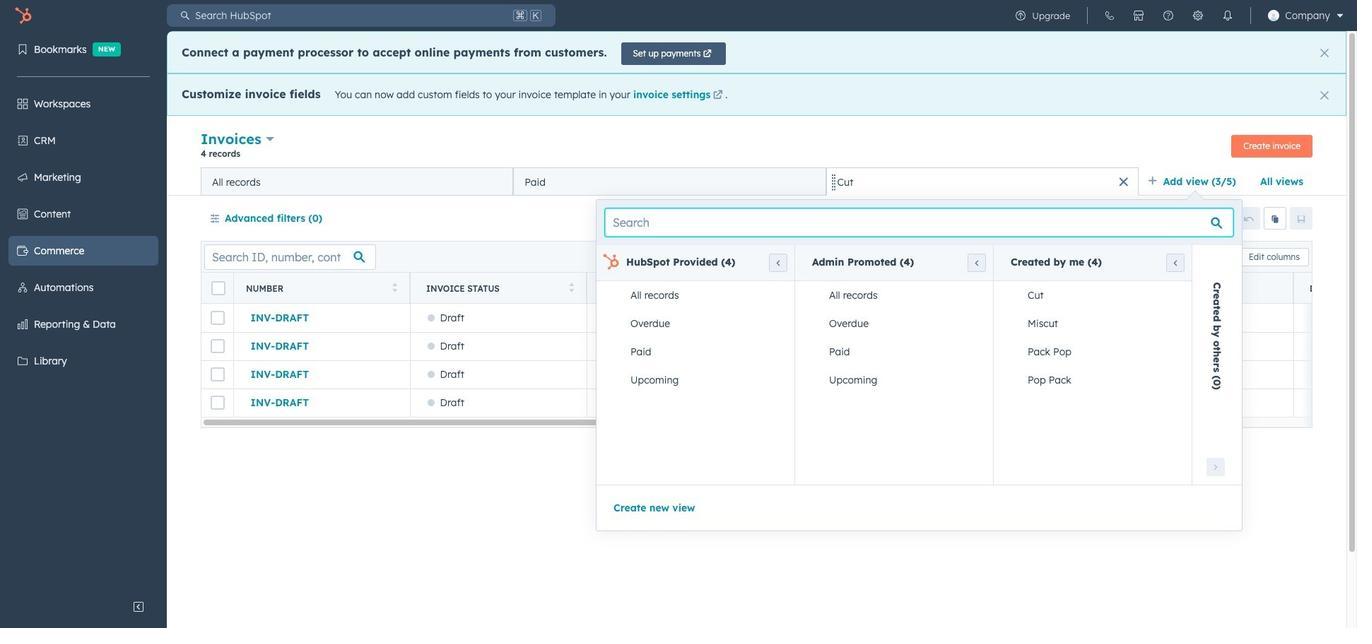 Task type: locate. For each thing, give the bounding box(es) containing it.
1 horizontal spatial press to sort. element
[[569, 283, 574, 295]]

1 vertical spatial close image
[[1321, 91, 1330, 100]]

banner
[[201, 129, 1313, 168]]

Search HubSpot search field
[[190, 4, 511, 27]]

0 horizontal spatial press to sort. element
[[392, 283, 397, 295]]

marketplaces image
[[1134, 10, 1145, 21]]

column header
[[941, 273, 1118, 304], [1117, 273, 1295, 304]]

settings image
[[1193, 10, 1205, 21]]

simon jacob image
[[1269, 10, 1280, 21]]

1 horizontal spatial menu
[[1007, 0, 1349, 31]]

0 vertical spatial close image
[[1321, 49, 1330, 57]]

alert
[[167, 31, 1347, 74], [167, 74, 1347, 116]]

2 close image from the top
[[1321, 91, 1330, 100]]

notifications image
[[1223, 10, 1234, 21]]

1 close image from the top
[[1321, 49, 1330, 57]]

press to sort. element
[[392, 283, 397, 295], [569, 283, 574, 295]]

1 press to sort. element from the left
[[392, 283, 397, 295]]

0 horizontal spatial menu
[[0, 31, 167, 593]]

Search ID, number, contact, or amount billed search field
[[204, 244, 376, 270]]

close image
[[1321, 49, 1330, 57], [1321, 91, 1330, 100]]

link opens in a new window image
[[713, 91, 723, 101]]

help image
[[1164, 10, 1175, 21]]

Search search field
[[605, 209, 1234, 237]]

1 column header from the left
[[941, 273, 1118, 304]]

menu
[[1007, 0, 1349, 31], [0, 31, 167, 593]]

2 column header from the left
[[1117, 273, 1295, 304]]



Task type: vqa. For each thing, say whether or not it's contained in the screenshot.
"Ruby Anderson" Icon
no



Task type: describe. For each thing, give the bounding box(es) containing it.
link opens in a new window image
[[713, 89, 723, 103]]

close image for 2nd alert from the top
[[1321, 91, 1330, 100]]

press to sort. image
[[392, 283, 397, 292]]

2 alert from the top
[[167, 74, 1347, 116]]

press to sort. image
[[569, 283, 574, 292]]

1 alert from the top
[[167, 31, 1347, 74]]

2 press to sort. element from the left
[[569, 283, 574, 295]]

close image for 2nd alert from the bottom of the page
[[1321, 49, 1330, 57]]

bookmarks primary navigation item image
[[17, 44, 28, 55]]



